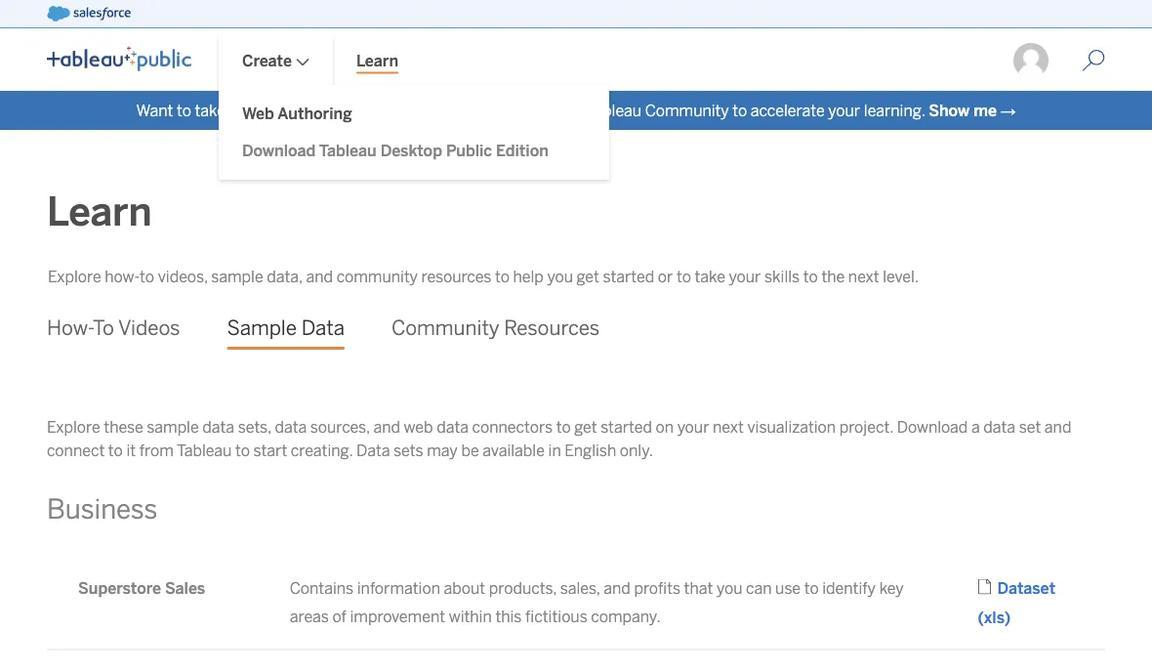 Task type: describe. For each thing, give the bounding box(es) containing it.
0 vertical spatial community
[[645, 101, 729, 120]]

data inside 'explore these sample data sets, data sources, and web data connectors to get started on your next visualization project. download a data set and connect to it from tableau to start creating. data sets may be available in english only.'
[[357, 441, 390, 460]]

how-
[[105, 267, 140, 286]]

0 vertical spatial next
[[384, 101, 415, 120]]

1 vertical spatial community
[[392, 316, 500, 340]]

)
[[1005, 608, 1011, 627]]

xls
[[985, 608, 1005, 627]]

products,
[[489, 579, 557, 598]]

edition
[[496, 142, 549, 160]]

a
[[972, 418, 981, 436]]

and right set
[[1045, 418, 1072, 436]]

videos
[[118, 316, 180, 340]]

connect
[[462, 101, 523, 120]]

connectors
[[472, 418, 553, 436]]

how-to videos
[[47, 316, 180, 340]]

to right or
[[677, 267, 692, 286]]

show me link
[[929, 101, 997, 120]]

0 horizontal spatial data
[[302, 316, 345, 340]]

your right or
[[729, 267, 761, 286]]

started for or
[[603, 267, 655, 286]]

help
[[513, 267, 544, 286]]

areas
[[290, 607, 329, 626]]

data,
[[267, 267, 303, 286]]

sample
[[227, 316, 297, 340]]

data left sets,
[[203, 418, 235, 436]]

sales
[[165, 579, 205, 598]]

learning.
[[864, 101, 926, 120]]

sets
[[394, 441, 424, 460]]

explore these sample data sets, data sources, and web data connectors to get started on your next visualization project. download a data set and connect to it from tableau to start creating. data sets may be available in english only.
[[47, 418, 1072, 460]]

videos,
[[158, 267, 208, 286]]

get for you
[[577, 267, 600, 286]]

superstore sales
[[78, 579, 205, 598]]

fictitious
[[526, 607, 588, 626]]

sets,
[[238, 418, 271, 436]]

data down create dropdown button
[[265, 101, 297, 120]]

download inside 'explore these sample data sets, data sources, and web data connectors to get started on your next visualization project. download a data set and connect to it from tableau to start creating. data sets may be available in english only.'
[[898, 418, 969, 436]]

superstore
[[78, 579, 161, 598]]

me
[[974, 101, 997, 120]]

sales,
[[561, 579, 600, 598]]

connect
[[47, 441, 105, 460]]

project.
[[840, 418, 894, 436]]

1 horizontal spatial learn
[[357, 51, 399, 70]]

1 horizontal spatial sample
[[211, 267, 263, 286]]

community
[[337, 267, 418, 286]]

tableau inside list options menu
[[319, 142, 377, 160]]

set
[[1020, 418, 1042, 436]]

creating.
[[291, 441, 353, 460]]

0 vertical spatial take
[[195, 101, 226, 120]]

2 horizontal spatial the
[[822, 267, 845, 286]]

sample data link
[[227, 302, 345, 355]]

web
[[242, 104, 274, 123]]

show
[[929, 101, 970, 120]]

be
[[462, 441, 479, 460]]

data up start
[[275, 418, 307, 436]]

how-to videos link
[[47, 302, 180, 355]]

accelerate
[[751, 101, 825, 120]]

your down the create
[[229, 101, 261, 120]]

visualization
[[748, 418, 836, 436]]

contains information about products, sales, and profits that you can use to identify key areas of improvement within this fictitious company.
[[290, 579, 904, 626]]

sources,
[[311, 418, 370, 436]]

0 horizontal spatial the
[[357, 101, 381, 120]]

how-
[[47, 316, 93, 340]]

to left it at the left
[[108, 441, 123, 460]]

create button
[[219, 30, 333, 91]]

may
[[427, 441, 458, 460]]

to left level.
[[804, 267, 818, 286]]

level.
[[883, 267, 919, 286]]

1 horizontal spatial take
[[695, 267, 726, 286]]

on
[[656, 418, 674, 436]]

want to take your data skills to the next level? connect with the tableau community to accelerate your learning. show me →
[[136, 101, 1017, 120]]

data right a on the bottom right of page
[[984, 418, 1016, 436]]

0 horizontal spatial you
[[548, 267, 573, 286]]

this
[[496, 607, 522, 626]]

use
[[776, 579, 801, 598]]

improvement
[[350, 607, 446, 626]]

only.
[[620, 441, 654, 460]]

1 horizontal spatial skills
[[765, 267, 800, 286]]

community resources
[[392, 316, 600, 340]]

about
[[444, 579, 486, 598]]

sample data
[[227, 316, 345, 340]]



Task type: locate. For each thing, give the bounding box(es) containing it.
1 vertical spatial you
[[717, 579, 743, 598]]

go to search image
[[1059, 49, 1129, 72]]

→
[[1001, 101, 1017, 120]]

take right or
[[695, 267, 726, 286]]

community
[[645, 101, 729, 120], [392, 316, 500, 340]]

download inside list options menu
[[242, 142, 316, 160]]

and left the web
[[374, 418, 401, 436]]

0 vertical spatial download
[[242, 142, 316, 160]]

download down the web authoring
[[242, 142, 316, 160]]

0 vertical spatial you
[[548, 267, 573, 286]]

public
[[446, 142, 492, 160]]

1 vertical spatial explore
[[47, 418, 100, 436]]

within
[[449, 607, 492, 626]]

the right with
[[560, 101, 584, 120]]

1 horizontal spatial community
[[645, 101, 729, 120]]

available
[[483, 441, 545, 460]]

to
[[93, 316, 114, 340]]

learn up how- at the left
[[47, 189, 152, 235]]

0 horizontal spatial community
[[392, 316, 500, 340]]

1 vertical spatial learn
[[47, 189, 152, 235]]

next left the visualization
[[713, 418, 744, 436]]

to left help
[[495, 267, 510, 286]]

dataset
[[998, 579, 1056, 598]]

profits
[[634, 579, 681, 598]]

learn up list options menu
[[357, 51, 399, 70]]

tableau right with
[[587, 101, 642, 120]]

started left or
[[603, 267, 655, 286]]

1 vertical spatial next
[[849, 267, 880, 286]]

next inside 'explore these sample data sets, data sources, and web data connectors to get started on your next visualization project. download a data set and connect to it from tableau to start creating. data sets may be available in english only.'
[[713, 418, 744, 436]]

1 vertical spatial tableau
[[319, 142, 377, 160]]

data up may
[[437, 418, 469, 436]]

started for on
[[601, 418, 652, 436]]

resources
[[504, 316, 600, 340]]

to down sets,
[[235, 441, 250, 460]]

desktop
[[381, 142, 442, 160]]

the left level.
[[822, 267, 845, 286]]

want
[[136, 101, 173, 120]]

of
[[333, 607, 347, 626]]

1 vertical spatial download
[[898, 418, 969, 436]]

0 vertical spatial learn
[[357, 51, 399, 70]]

your
[[229, 101, 261, 120], [829, 101, 861, 120], [729, 267, 761, 286], [678, 418, 710, 436]]

get for to
[[575, 418, 597, 436]]

salesforce logo image
[[47, 6, 131, 21]]

with
[[527, 101, 557, 120]]

your right on
[[678, 418, 710, 436]]

1 vertical spatial skills
[[765, 267, 800, 286]]

1 vertical spatial sample
[[147, 418, 199, 436]]

in
[[549, 441, 561, 460]]

authoring
[[278, 104, 352, 123]]

started inside 'explore these sample data sets, data sources, and web data connectors to get started on your next visualization project. download a data set and connect to it from tableau to start creating. data sets may be available in english only.'
[[601, 418, 652, 436]]

1 vertical spatial get
[[575, 418, 597, 436]]

0 horizontal spatial next
[[384, 101, 415, 120]]

1 horizontal spatial tableau
[[319, 142, 377, 160]]

and inside 'contains information about products, sales, and profits that you can use to identify key areas of improvement within this fictitious company.'
[[604, 579, 631, 598]]

sample inside 'explore these sample data sets, data sources, and web data connectors to get started on your next visualization project. download a data set and connect to it from tableau to start creating. data sets may be available in english only.'
[[147, 418, 199, 436]]

sample
[[211, 267, 263, 286], [147, 418, 199, 436]]

0 horizontal spatial download
[[242, 142, 316, 160]]

contains
[[290, 579, 354, 598]]

your inside 'explore these sample data sets, data sources, and web data connectors to get started on your next visualization project. download a data set and connect to it from tableau to start creating. data sets may be available in english only.'
[[678, 418, 710, 436]]

web
[[404, 418, 433, 436]]

get
[[577, 267, 600, 286], [575, 418, 597, 436]]

to right use
[[805, 579, 819, 598]]

the
[[357, 101, 381, 120], [560, 101, 584, 120], [822, 267, 845, 286]]

your left learning.
[[829, 101, 861, 120]]

list options menu
[[219, 85, 610, 180]]

download tableau desktop public edition
[[242, 142, 549, 160]]

can
[[746, 579, 772, 598]]

1 horizontal spatial the
[[560, 101, 584, 120]]

start
[[254, 441, 287, 460]]

to right want
[[177, 101, 191, 120]]

take left web
[[195, 101, 226, 120]]

1 vertical spatial started
[[601, 418, 652, 436]]

it
[[126, 441, 136, 460]]

you inside 'contains information about products, sales, and profits that you can use to identify key areas of improvement within this fictitious company.'
[[717, 579, 743, 598]]

explore up "connect"
[[47, 418, 100, 436]]

next left level?
[[384, 101, 415, 120]]

data right sample
[[302, 316, 345, 340]]

1 horizontal spatial download
[[898, 418, 969, 436]]

download
[[242, 142, 316, 160], [898, 418, 969, 436]]

sample up 'from'
[[147, 418, 199, 436]]

get up english
[[575, 418, 597, 436]]

0 vertical spatial get
[[577, 267, 600, 286]]

1 horizontal spatial you
[[717, 579, 743, 598]]

from
[[139, 441, 174, 460]]

next
[[384, 101, 415, 120], [849, 267, 880, 286], [713, 418, 744, 436]]

get inside 'explore these sample data sets, data sources, and web data connectors to get started on your next visualization project. download a data set and connect to it from tableau to start creating. data sets may be available in english only.'
[[575, 418, 597, 436]]

data left sets
[[357, 441, 390, 460]]

0 horizontal spatial take
[[195, 101, 226, 120]]

0 vertical spatial started
[[603, 267, 655, 286]]

get right help
[[577, 267, 600, 286]]

to down learn link
[[339, 101, 354, 120]]

english
[[565, 441, 617, 460]]

2 vertical spatial tableau
[[177, 441, 232, 460]]

next left level.
[[849, 267, 880, 286]]

download left a on the bottom right of page
[[898, 418, 969, 436]]

to up "in"
[[557, 418, 571, 436]]

( xls )
[[978, 608, 1011, 627]]

learn
[[357, 51, 399, 70], [47, 189, 152, 235]]

0 horizontal spatial learn
[[47, 189, 152, 235]]

0 vertical spatial explore
[[48, 267, 101, 286]]

take
[[195, 101, 226, 120], [695, 267, 726, 286]]

tableau inside 'explore these sample data sets, data sources, and web data connectors to get started on your next visualization project. download a data set and connect to it from tableau to start creating. data sets may be available in english only.'
[[177, 441, 232, 460]]

explore for explore these sample data sets, data sources, and web data connectors to get started on your next visualization project. download a data set and connect to it from tableau to start creating. data sets may be available in english only.
[[47, 418, 100, 436]]

and
[[306, 267, 333, 286], [374, 418, 401, 436], [1045, 418, 1072, 436], [604, 579, 631, 598]]

key
[[880, 579, 904, 598]]

information
[[357, 579, 441, 598]]

explore for explore how-to videos, sample data, and community resources to help you get started or to take your skills to the next level.
[[48, 267, 101, 286]]

tableau
[[587, 101, 642, 120], [319, 142, 377, 160], [177, 441, 232, 460]]

sample left the data,
[[211, 267, 263, 286]]

learn link
[[333, 30, 422, 91]]

the up download tableau desktop public edition
[[357, 101, 381, 120]]

0 vertical spatial tableau
[[587, 101, 642, 120]]

1 horizontal spatial data
[[357, 441, 390, 460]]

create
[[242, 51, 292, 70]]

skills
[[300, 101, 336, 120], [765, 267, 800, 286]]

these
[[104, 418, 143, 436]]

0 horizontal spatial sample
[[147, 418, 199, 436]]

0 vertical spatial skills
[[300, 101, 336, 120]]

you right help
[[548, 267, 573, 286]]

web authoring
[[242, 104, 352, 123]]

to left videos,
[[140, 267, 154, 286]]

2 horizontal spatial next
[[849, 267, 880, 286]]

tableau right 'from'
[[177, 441, 232, 460]]

and up company.
[[604, 579, 631, 598]]

2 horizontal spatial tableau
[[587, 101, 642, 120]]

to inside 'contains information about products, sales, and profits that you can use to identify key areas of improvement within this fictitious company.'
[[805, 579, 819, 598]]

identify
[[823, 579, 876, 598]]

explore how-to videos, sample data, and community resources to help you get started or to take your skills to the next level.
[[48, 267, 919, 286]]

community resources link
[[392, 302, 600, 355]]

business
[[47, 493, 158, 525]]

tableau down authoring
[[319, 142, 377, 160]]

0 horizontal spatial tableau
[[177, 441, 232, 460]]

data
[[265, 101, 297, 120], [203, 418, 235, 436], [275, 418, 307, 436], [437, 418, 469, 436], [984, 418, 1016, 436]]

2 vertical spatial next
[[713, 418, 744, 436]]

or
[[658, 267, 674, 286]]

company.
[[591, 607, 661, 626]]

tara.schultz image
[[1012, 41, 1051, 80]]

1 vertical spatial take
[[695, 267, 726, 286]]

explore
[[48, 267, 101, 286], [47, 418, 100, 436]]

0 vertical spatial sample
[[211, 267, 263, 286]]

0 vertical spatial data
[[302, 316, 345, 340]]

resources
[[422, 267, 492, 286]]

level?
[[419, 101, 459, 120]]

and right the data,
[[306, 267, 333, 286]]

to left accelerate
[[733, 101, 748, 120]]

0 horizontal spatial skills
[[300, 101, 336, 120]]

explore inside 'explore these sample data sets, data sources, and web data connectors to get started on your next visualization project. download a data set and connect to it from tableau to start creating. data sets may be available in english only.'
[[47, 418, 100, 436]]

1 horizontal spatial next
[[713, 418, 744, 436]]

1 vertical spatial data
[[357, 441, 390, 460]]

you left can
[[717, 579, 743, 598]]

to
[[177, 101, 191, 120], [339, 101, 354, 120], [733, 101, 748, 120], [140, 267, 154, 286], [495, 267, 510, 286], [677, 267, 692, 286], [804, 267, 818, 286], [557, 418, 571, 436], [108, 441, 123, 460], [235, 441, 250, 460], [805, 579, 819, 598]]

logo image
[[47, 46, 191, 71]]

explore left how- at the left
[[48, 267, 101, 286]]

(
[[978, 608, 985, 627]]

started up only.
[[601, 418, 652, 436]]

that
[[684, 579, 714, 598]]



Task type: vqa. For each thing, say whether or not it's contained in the screenshot.
Make a copy ICON
no



